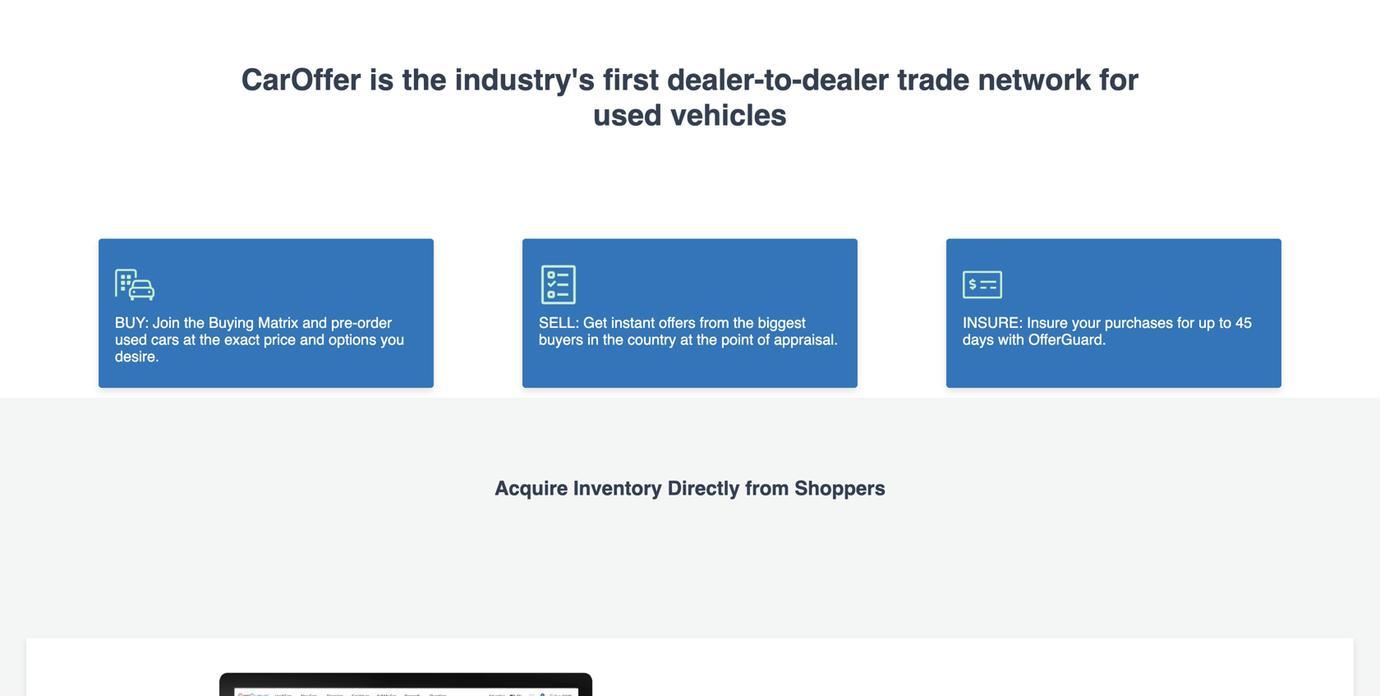 Task type: locate. For each thing, give the bounding box(es) containing it.
0 vertical spatial for
[[1100, 63, 1139, 97]]

insure: insure your purchases for up to 45 days with offerguard. image
[[963, 265, 1003, 304]]

1 vertical spatial for
[[1178, 314, 1195, 331]]

1 horizontal spatial from
[[746, 477, 790, 500]]

sell:
[[539, 314, 579, 331]]

country
[[628, 331, 676, 348]]

for
[[1100, 63, 1139, 97], [1178, 314, 1195, 331]]

dealer
[[802, 63, 890, 97]]

days
[[963, 331, 995, 348]]

offers
[[659, 314, 696, 331]]

network
[[978, 63, 1092, 97]]

and left "pre-"
[[303, 314, 327, 331]]

acquire
[[495, 477, 568, 500]]

the left exact
[[200, 331, 220, 348]]

used
[[593, 98, 662, 132], [115, 331, 147, 348]]

1 vertical spatial used
[[115, 331, 147, 348]]

in
[[588, 331, 599, 348]]

join
[[153, 314, 180, 331]]

used left cars
[[115, 331, 147, 348]]

the right is on the top of the page
[[402, 63, 447, 97]]

the left point
[[697, 331, 718, 348]]

at
[[183, 331, 196, 348], [681, 331, 693, 348]]

0 horizontal spatial used
[[115, 331, 147, 348]]

first
[[603, 63, 659, 97]]

buy: join the buying matrix and pre-order used cars at the exact price and options you desire.
[[115, 314, 405, 365]]

at inside buy: join the buying matrix and pre-order used cars at the exact price and options you desire.
[[183, 331, 196, 348]]

caroffer
[[241, 63, 361, 97]]

get
[[584, 314, 607, 331]]

inventory
[[574, 477, 662, 500]]

1 horizontal spatial used
[[593, 98, 662, 132]]

to-
[[765, 63, 802, 97]]

1 horizontal spatial at
[[681, 331, 693, 348]]

pre-
[[331, 314, 358, 331]]

used inside buy: join the buying matrix and pre-order used cars at the exact price and options you desire.
[[115, 331, 147, 348]]

insure:
[[963, 314, 1023, 331]]

vehicles
[[671, 98, 787, 132]]

from right offers
[[700, 314, 730, 331]]

from right directly
[[746, 477, 790, 500]]

point
[[722, 331, 754, 348]]

for inside caroffer is the industry's first dealer-to-dealer trade network for used vehicles
[[1100, 63, 1139, 97]]

at inside sell: get instant offers from the biggest buyers in the country at the point of appraisal.
[[681, 331, 693, 348]]

purchases
[[1105, 314, 1174, 331]]

0 vertical spatial from
[[700, 314, 730, 331]]

0 vertical spatial used
[[593, 98, 662, 132]]

and
[[303, 314, 327, 331], [300, 331, 325, 348]]

options
[[329, 331, 377, 348]]

the inside caroffer is the industry's first dealer-to-dealer trade network for used vehicles
[[402, 63, 447, 97]]

you
[[381, 331, 405, 348]]

at right "country"
[[681, 331, 693, 348]]

from
[[700, 314, 730, 331], [746, 477, 790, 500]]

price
[[264, 331, 296, 348]]

used down first
[[593, 98, 662, 132]]

trade
[[898, 63, 970, 97]]

the
[[402, 63, 447, 97], [184, 314, 205, 331], [734, 314, 754, 331], [200, 331, 220, 348], [603, 331, 624, 348], [697, 331, 718, 348]]

0 horizontal spatial for
[[1100, 63, 1139, 97]]

1 vertical spatial from
[[746, 477, 790, 500]]

1 horizontal spatial for
[[1178, 314, 1195, 331]]

offerguard.
[[1029, 331, 1107, 348]]

used inside caroffer is the industry's first dealer-to-dealer trade network for used vehicles
[[593, 98, 662, 132]]

the left of
[[734, 314, 754, 331]]

sell: get instant offers from the biggest buyers in the country at the point of appraisal.
[[539, 314, 839, 348]]

shoppers
[[795, 477, 886, 500]]

0 horizontal spatial from
[[700, 314, 730, 331]]

45
[[1236, 314, 1253, 331]]

at right cars
[[183, 331, 196, 348]]

buyers
[[539, 331, 584, 348]]

insure
[[1027, 314, 1068, 331]]

is
[[370, 63, 394, 97]]

0 horizontal spatial at
[[183, 331, 196, 348]]



Task type: describe. For each thing, give the bounding box(es) containing it.
directly
[[668, 477, 740, 500]]

desire.
[[115, 348, 159, 365]]

to
[[1220, 314, 1232, 331]]

insure: insure your purchases for up to 45 days with offerguard.
[[963, 314, 1253, 348]]

from inside sell: get instant offers from the biggest buyers in the country at the point of appraisal.
[[700, 314, 730, 331]]

order
[[358, 314, 392, 331]]

buy:
[[115, 314, 149, 331]]

buy: join the buying matrix and pre-order used cars at the exact price and options you desire. image
[[115, 265, 155, 304]]

appraisal.
[[774, 331, 839, 348]]

instant
[[612, 314, 655, 331]]

exact
[[224, 331, 260, 348]]

up
[[1199, 314, 1216, 331]]

sell: get instant offers from the biggest buyers in the country at the point of appraisal. image
[[539, 265, 579, 305]]

of
[[758, 331, 770, 348]]

industry's
[[455, 63, 595, 97]]

and right price
[[300, 331, 325, 348]]

the right "in"
[[603, 331, 624, 348]]

with
[[999, 331, 1025, 348]]

acquire inventory directly from shoppers
[[495, 477, 886, 500]]

laptop imco image
[[141, 658, 669, 696]]

dealer-
[[668, 63, 765, 97]]

cars
[[151, 331, 179, 348]]

caroffer is the industry's first dealer-to-dealer trade network for used vehicles
[[241, 63, 1139, 132]]

buying
[[209, 314, 254, 331]]

biggest
[[758, 314, 806, 331]]

matrix
[[258, 314, 298, 331]]

your
[[1073, 314, 1101, 331]]

the right the join
[[184, 314, 205, 331]]

for inside insure: insure your purchases for up to 45 days with offerguard.
[[1178, 314, 1195, 331]]



Task type: vqa. For each thing, say whether or not it's contained in the screenshot.
Managing
no



